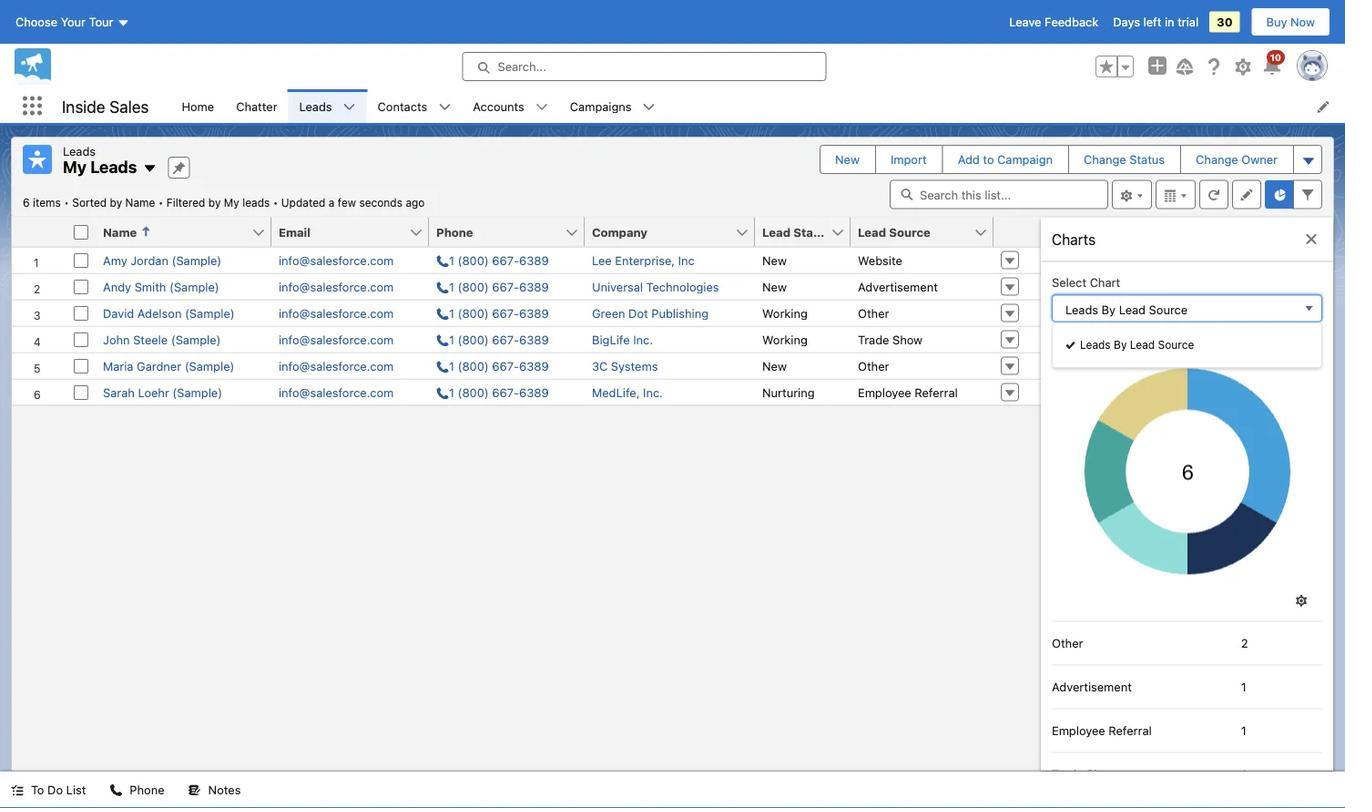 Task type: vqa. For each thing, say whether or not it's contained in the screenshot.
COMPANY HIGHLIGHTS link
no



Task type: locate. For each thing, give the bounding box(es) containing it.
by
[[110, 196, 122, 209], [208, 196, 221, 209]]

status left change owner button
[[1130, 153, 1165, 166]]

0 horizontal spatial trade
[[858, 333, 890, 346]]

0 vertical spatial name
[[125, 196, 155, 209]]

(sample) for john steele (sample)
[[171, 333, 221, 346]]

• left filtered
[[158, 196, 163, 209]]

0 horizontal spatial advertisement
[[858, 280, 938, 293]]

lead status element
[[755, 217, 862, 247]]

few
[[338, 196, 356, 209]]

1 horizontal spatial status
[[1130, 153, 1165, 166]]

source up website
[[889, 225, 931, 239]]

leads list item
[[288, 89, 367, 123]]

new
[[835, 153, 860, 166], [763, 253, 787, 267], [763, 280, 787, 293], [763, 359, 787, 373]]

leads by lead source down chart
[[1066, 302, 1188, 316]]

technologies
[[646, 280, 719, 293]]

contacts
[[378, 99, 428, 113]]

0 vertical spatial source
[[889, 225, 931, 239]]

4 1 (800) 667-6389 link from the top
[[436, 333, 549, 346]]

items
[[33, 196, 61, 209]]

(800) for biglife
[[458, 333, 489, 346]]

in
[[1165, 15, 1175, 29]]

1 vertical spatial referral
[[1109, 723, 1152, 737]]

my leads|leads|list view element
[[11, 137, 1335, 808]]

30
[[1217, 15, 1233, 29]]

leave
[[1010, 15, 1042, 29]]

Search My Leads list view. search field
[[890, 180, 1109, 209]]

1 horizontal spatial my
[[224, 196, 239, 209]]

info@salesforce.com link for sarah loehr (sample)
[[279, 385, 394, 399]]

6 (800) from the top
[[458, 385, 489, 399]]

leads by lead source inside popup button
[[1066, 302, 1188, 316]]

updated
[[281, 196, 326, 209]]

to do list button
[[0, 772, 97, 808]]

(sample) for amy jordan (sample)
[[172, 253, 222, 267]]

advertisement inside my leads "grid"
[[858, 280, 938, 293]]

1 horizontal spatial trade
[[1052, 767, 1084, 781]]

2 horizontal spatial •
[[273, 196, 278, 209]]

name inside "button"
[[103, 225, 137, 239]]

3 (800) from the top
[[458, 306, 489, 320]]

text default image
[[643, 101, 656, 113], [143, 161, 157, 176], [1305, 232, 1319, 246], [110, 784, 122, 797], [188, 784, 201, 797]]

by right filtered
[[208, 196, 221, 209]]

0 vertical spatial my
[[63, 157, 87, 177]]

referral
[[915, 385, 958, 399], [1109, 723, 1152, 737]]

text default image inside leads list item
[[343, 101, 356, 113]]

3c systems
[[592, 359, 658, 373]]

•
[[64, 196, 69, 209], [158, 196, 163, 209], [273, 196, 278, 209]]

company element
[[585, 217, 766, 247]]

3 info@salesforce.com from the top
[[279, 306, 394, 320]]

1 horizontal spatial change
[[1196, 153, 1239, 166]]

employee inside my leads "grid"
[[858, 385, 912, 399]]

enterprise,
[[615, 253, 675, 267]]

2 6389 from the top
[[519, 280, 549, 293]]

accounts
[[473, 99, 525, 113]]

leads image
[[23, 145, 52, 174]]

1 vertical spatial my
[[224, 196, 239, 209]]

phone
[[436, 225, 473, 239], [130, 783, 165, 797]]

website
[[858, 253, 903, 267]]

5 1 (800) 667-6389 link from the top
[[436, 359, 549, 373]]

0 vertical spatial show
[[893, 333, 923, 346]]

andy
[[103, 280, 131, 293]]

1 vertical spatial inc.
[[643, 385, 663, 399]]

4 6389 from the top
[[519, 333, 549, 346]]

4 1 (800) 667-6389 from the top
[[449, 333, 549, 346]]

6 667- from the top
[[492, 385, 519, 399]]

leads
[[299, 99, 332, 113], [63, 144, 96, 158], [90, 157, 137, 177], [1066, 302, 1099, 316], [1080, 338, 1111, 351]]

1 vertical spatial status
[[794, 225, 832, 239]]

1 for sarah loehr (sample)
[[449, 385, 455, 399]]

1 for david adelson (sample)
[[449, 306, 455, 320]]

cell
[[67, 217, 96, 247]]

text default image left contacts "link"
[[343, 101, 356, 113]]

10
[[1271, 52, 1282, 62]]

• right items
[[64, 196, 69, 209]]

list containing home
[[171, 89, 1346, 123]]

(sample) down name element
[[172, 253, 222, 267]]

3 6389 from the top
[[519, 306, 549, 320]]

text default image for accounts
[[536, 101, 548, 113]]

group
[[1096, 56, 1134, 77]]

email element
[[271, 217, 440, 247]]

0 vertical spatial by
[[1102, 302, 1116, 316]]

5 info@salesforce.com link from the top
[[279, 359, 394, 373]]

• right leads
[[273, 196, 278, 209]]

2 vertical spatial source
[[1158, 338, 1195, 351]]

0 vertical spatial leads by lead source
[[1066, 302, 1188, 316]]

1 horizontal spatial show
[[1087, 767, 1117, 781]]

info@salesforce.com link for maria gardner (sample)
[[279, 359, 394, 373]]

4 667- from the top
[[492, 333, 519, 346]]

1 horizontal spatial phone button
[[429, 217, 565, 246]]

info@salesforce.com link for john steele (sample)
[[279, 333, 394, 346]]

trade show inside my leads "grid"
[[858, 333, 923, 346]]

1 horizontal spatial by
[[208, 196, 221, 209]]

biglife
[[592, 333, 630, 346]]

6389 for medlife, inc.
[[519, 385, 549, 399]]

0 horizontal spatial employee
[[858, 385, 912, 399]]

my leads status
[[23, 196, 281, 209]]

0 vertical spatial status
[[1130, 153, 1165, 166]]

1 working from the top
[[763, 306, 808, 320]]

3 667- from the top
[[492, 306, 519, 320]]

days left in trial
[[1114, 15, 1199, 29]]

5 1 (800) 667-6389 from the top
[[449, 359, 549, 373]]

advertisement
[[858, 280, 938, 293], [1052, 680, 1132, 693]]

my left leads
[[224, 196, 239, 209]]

6 1 (800) 667-6389 from the top
[[449, 385, 549, 399]]

6 6389 from the top
[[519, 385, 549, 399]]

667- for 3c systems
[[492, 359, 519, 373]]

2 1 (800) 667-6389 link from the top
[[436, 280, 549, 293]]

1 (800) 667-6389 link for 3c
[[436, 359, 549, 373]]

source up leads by lead source "link"
[[1149, 302, 1188, 316]]

1 vertical spatial phone button
[[99, 772, 175, 808]]

6 info@salesforce.com from the top
[[279, 385, 394, 399]]

source inside "link"
[[1158, 338, 1195, 351]]

5 (800) from the top
[[458, 359, 489, 373]]

0 horizontal spatial change
[[1084, 153, 1127, 166]]

inc
[[678, 253, 695, 267]]

text default image inside accounts list item
[[536, 101, 548, 113]]

2 change from the left
[[1196, 153, 1239, 166]]

text default image inside "notes" button
[[188, 784, 201, 797]]

text default image for contacts
[[438, 101, 451, 113]]

name up name "button"
[[125, 196, 155, 209]]

1 vertical spatial trade show
[[1052, 767, 1117, 781]]

6 items • sorted by name • filtered by my leads • updated a few seconds ago
[[23, 196, 425, 209]]

1 vertical spatial other
[[858, 359, 890, 373]]

6 info@salesforce.com link from the top
[[279, 385, 394, 399]]

list
[[171, 89, 1346, 123]]

0 horizontal spatial referral
[[915, 385, 958, 399]]

lead
[[763, 225, 791, 239], [858, 225, 886, 239], [1119, 302, 1146, 316], [1130, 338, 1155, 351]]

info@salesforce.com for maria gardner (sample)
[[279, 359, 394, 373]]

0 horizontal spatial by
[[110, 196, 122, 209]]

import
[[891, 153, 927, 166]]

(sample) down maria gardner (sample) 'link'
[[173, 385, 222, 399]]

3 info@salesforce.com link from the top
[[279, 306, 394, 320]]

charts
[[1052, 230, 1096, 248]]

0 vertical spatial other
[[858, 306, 890, 320]]

1 vertical spatial employee
[[1052, 723, 1106, 737]]

name element
[[96, 217, 282, 247]]

text default image right accounts
[[536, 101, 548, 113]]

1 1 (800) 667-6389 from the top
[[449, 253, 549, 267]]

inside sales
[[62, 96, 149, 116]]

(sample) right gardner
[[185, 359, 235, 373]]

1 vertical spatial name
[[103, 225, 137, 239]]

1 vertical spatial show
[[1087, 767, 1117, 781]]

0 vertical spatial employee
[[858, 385, 912, 399]]

phone element
[[429, 217, 596, 247]]

now
[[1291, 15, 1316, 29]]

ago
[[406, 196, 425, 209]]

3 1 (800) 667-6389 link from the top
[[436, 306, 549, 320]]

source inside popup button
[[1149, 302, 1188, 316]]

inc. down "systems"
[[643, 385, 663, 399]]

0 horizontal spatial •
[[64, 196, 69, 209]]

chatter
[[236, 99, 277, 113]]

accounts link
[[462, 89, 536, 123]]

4 info@salesforce.com from the top
[[279, 333, 394, 346]]

1 vertical spatial source
[[1149, 302, 1188, 316]]

status for change status
[[1130, 153, 1165, 166]]

john steele (sample) link
[[103, 333, 221, 346]]

source down "leads by lead source" popup button
[[1158, 338, 1195, 351]]

1 (800) 667-6389 link for medlife,
[[436, 385, 549, 399]]

by right sorted
[[110, 196, 122, 209]]

1 667- from the top
[[492, 253, 519, 267]]

0 vertical spatial trade
[[858, 333, 890, 346]]

john
[[103, 333, 130, 346]]

david adelson (sample)
[[103, 306, 235, 320]]

maria gardner (sample)
[[103, 359, 235, 373]]

feedback
[[1045, 15, 1099, 29]]

0 vertical spatial phone button
[[429, 217, 565, 246]]

info@salesforce.com for john steele (sample)
[[279, 333, 394, 346]]

info@salesforce.com link for amy jordan (sample)
[[279, 253, 394, 267]]

other
[[858, 306, 890, 320], [858, 359, 890, 373], [1052, 636, 1084, 650]]

1 6389 from the top
[[519, 253, 549, 267]]

name up amy
[[103, 225, 137, 239]]

info@salesforce.com link
[[279, 253, 394, 267], [279, 280, 394, 293], [279, 306, 394, 320], [279, 333, 394, 346], [279, 359, 394, 373], [279, 385, 394, 399]]

status for lead status
[[794, 225, 832, 239]]

inc. down dot
[[633, 333, 653, 346]]

home
[[182, 99, 214, 113]]

6389 for green dot publishing
[[519, 306, 549, 320]]

0 horizontal spatial show
[[893, 333, 923, 346]]

text default image for leads
[[343, 101, 356, 113]]

(sample) up david adelson (sample) 'link'
[[169, 280, 219, 293]]

text default image left to
[[11, 784, 24, 797]]

add to campaign
[[958, 153, 1053, 166]]

0 horizontal spatial trade show
[[858, 333, 923, 346]]

sorted
[[72, 196, 107, 209]]

2 vertical spatial other
[[1052, 636, 1084, 650]]

(sample) down david adelson (sample) 'link'
[[171, 333, 221, 346]]

maria gardner (sample) link
[[103, 359, 235, 373]]

action element
[[994, 217, 1041, 247]]

1 (800) 667-6389
[[449, 253, 549, 267], [449, 280, 549, 293], [449, 306, 549, 320], [449, 333, 549, 346], [449, 359, 549, 373], [449, 385, 549, 399]]

inside
[[62, 96, 105, 116]]

text default image right contacts
[[438, 101, 451, 113]]

2 working from the top
[[763, 333, 808, 346]]

other for 3c systems
[[858, 359, 890, 373]]

0 horizontal spatial status
[[794, 225, 832, 239]]

action image
[[994, 217, 1041, 246]]

by inside popup button
[[1102, 302, 1116, 316]]

0 vertical spatial referral
[[915, 385, 958, 399]]

2 info@salesforce.com from the top
[[279, 280, 394, 293]]

(sample) for andy smith (sample)
[[169, 280, 219, 293]]

0 vertical spatial advertisement
[[858, 280, 938, 293]]

4 info@salesforce.com link from the top
[[279, 333, 394, 346]]

6389
[[519, 253, 549, 267], [519, 280, 549, 293], [519, 306, 549, 320], [519, 333, 549, 346], [519, 359, 549, 373], [519, 385, 549, 399]]

4 (800) from the top
[[458, 333, 489, 346]]

1 info@salesforce.com link from the top
[[279, 253, 394, 267]]

referral inside my leads "grid"
[[915, 385, 958, 399]]

1 vertical spatial employee referral
[[1052, 723, 1152, 737]]

6 1 (800) 667-6389 link from the top
[[436, 385, 549, 399]]

1 horizontal spatial advertisement
[[1052, 680, 1132, 693]]

status inside my leads "grid"
[[794, 225, 832, 239]]

contacts list item
[[367, 89, 462, 123]]

1 vertical spatial working
[[763, 333, 808, 346]]

1 (800) 667-6389 link for biglife
[[436, 333, 549, 346]]

1 (800) from the top
[[458, 253, 489, 267]]

tour
[[89, 15, 113, 29]]

5 6389 from the top
[[519, 359, 549, 373]]

2
[[1242, 636, 1249, 650]]

leads inside "leads by lead source" popup button
[[1066, 302, 1099, 316]]

1 horizontal spatial phone
[[436, 225, 473, 239]]

change owner
[[1196, 153, 1278, 166]]

5 info@salesforce.com from the top
[[279, 359, 394, 373]]

change owner button
[[1182, 146, 1293, 173]]

1 horizontal spatial •
[[158, 196, 163, 209]]

text default image
[[343, 101, 356, 113], [438, 101, 451, 113], [536, 101, 548, 113], [11, 784, 24, 797]]

1 change from the left
[[1084, 153, 1127, 166]]

1 by from the left
[[110, 196, 122, 209]]

change right campaign
[[1084, 153, 1127, 166]]

5 667- from the top
[[492, 359, 519, 373]]

text default image inside contacts list item
[[438, 101, 451, 113]]

lee
[[592, 253, 612, 267]]

inc.
[[633, 333, 653, 346], [643, 385, 663, 399]]

source
[[889, 225, 931, 239], [1149, 302, 1188, 316], [1158, 338, 1195, 351]]

change for change status
[[1084, 153, 1127, 166]]

0 vertical spatial employee referral
[[858, 385, 958, 399]]

lead source element
[[851, 217, 1005, 247]]

my right leads image
[[63, 157, 87, 177]]

leads by lead source inside "link"
[[1080, 338, 1195, 351]]

1 horizontal spatial employee
[[1052, 723, 1106, 737]]

0 vertical spatial working
[[763, 306, 808, 320]]

info@salesforce.com for sarah loehr (sample)
[[279, 385, 394, 399]]

inc. for medlife, inc.
[[643, 385, 663, 399]]

0 vertical spatial phone
[[436, 225, 473, 239]]

2 info@salesforce.com link from the top
[[279, 280, 394, 293]]

1 horizontal spatial trade show
[[1052, 767, 1117, 781]]

sarah loehr (sample) link
[[103, 385, 222, 399]]

days
[[1114, 15, 1141, 29]]

status
[[1130, 153, 1165, 166], [794, 225, 832, 239]]

0 vertical spatial inc.
[[633, 333, 653, 346]]

(sample) right adelson
[[185, 306, 235, 320]]

sales
[[110, 96, 149, 116]]

change left the owner
[[1196, 153, 1239, 166]]

show
[[893, 333, 923, 346], [1087, 767, 1117, 781]]

david adelson (sample) link
[[103, 306, 235, 320]]

0 horizontal spatial employee referral
[[858, 385, 958, 399]]

None search field
[[890, 180, 1109, 209]]

info@salesforce.com link for andy smith (sample)
[[279, 280, 394, 293]]

left
[[1144, 15, 1162, 29]]

phone button
[[429, 217, 565, 246], [99, 772, 175, 808]]

leads by lead source down "leads by lead source" popup button
[[1080, 338, 1195, 351]]

employee referral
[[858, 385, 958, 399], [1052, 723, 1152, 737]]

search... button
[[462, 52, 827, 81]]

0 vertical spatial trade show
[[858, 333, 923, 346]]

0 horizontal spatial phone
[[130, 783, 165, 797]]

loehr
[[138, 385, 169, 399]]

leave feedback link
[[1010, 15, 1099, 29]]

1 vertical spatial leads by lead source
[[1080, 338, 1195, 351]]

list
[[66, 783, 86, 797]]

change
[[1084, 153, 1127, 166], [1196, 153, 1239, 166]]

lead status button
[[755, 217, 832, 246]]

3 1 (800) 667-6389 from the top
[[449, 306, 549, 320]]

1 vertical spatial trade
[[1052, 767, 1084, 781]]

2 (800) from the top
[[458, 280, 489, 293]]

other for green dot publishing
[[858, 306, 890, 320]]

1 (800) 667-6389 for 3c
[[449, 359, 549, 373]]

1 1 (800) 667-6389 link from the top
[[436, 253, 549, 267]]

trade
[[858, 333, 890, 346], [1052, 767, 1084, 781]]

status down new button
[[794, 225, 832, 239]]

1 info@salesforce.com from the top
[[279, 253, 394, 267]]

info@salesforce.com for andy smith (sample)
[[279, 280, 394, 293]]

1 vertical spatial by
[[1114, 338, 1127, 351]]

add to campaign button
[[944, 146, 1068, 173]]



Task type: describe. For each thing, give the bounding box(es) containing it.
inc. for biglife inc.
[[633, 333, 653, 346]]

change for change owner
[[1196, 153, 1239, 166]]

lead status
[[763, 225, 832, 239]]

your
[[61, 15, 86, 29]]

leads inside leads by lead source "link"
[[1080, 338, 1111, 351]]

cell inside my leads "grid"
[[67, 217, 96, 247]]

company button
[[585, 217, 735, 246]]

6389 for biglife inc.
[[519, 333, 549, 346]]

info@salesforce.com link for david adelson (sample)
[[279, 306, 394, 320]]

1 (800) 667-6389 link for green
[[436, 306, 549, 320]]

(800) for lee
[[458, 253, 489, 267]]

(800) for 3c
[[458, 359, 489, 373]]

buy now button
[[1251, 7, 1331, 36]]

email
[[279, 225, 311, 239]]

dot
[[629, 306, 648, 320]]

buy now
[[1267, 15, 1316, 29]]

2 by from the left
[[208, 196, 221, 209]]

item number element
[[12, 217, 67, 247]]

6389 for 3c systems
[[519, 359, 549, 373]]

leads
[[243, 196, 270, 209]]

medlife, inc. link
[[592, 385, 663, 399]]

1 (800) 667-6389 for lee
[[449, 253, 549, 267]]

lead source
[[858, 225, 931, 239]]

to do list
[[31, 783, 86, 797]]

biglife inc.
[[592, 333, 653, 346]]

1 vertical spatial phone
[[130, 783, 165, 797]]

filtered
[[167, 196, 205, 209]]

667- for lee enterprise, inc
[[492, 253, 519, 267]]

green
[[592, 306, 625, 320]]

phone inside my leads "grid"
[[436, 225, 473, 239]]

adelson
[[137, 306, 182, 320]]

1 (800) 667-6389 link for lee
[[436, 253, 549, 267]]

leads link
[[288, 89, 343, 123]]

(800) for green
[[458, 306, 489, 320]]

1 for maria gardner (sample)
[[449, 359, 455, 373]]

jordan
[[130, 253, 168, 267]]

phone button inside the phone element
[[429, 217, 565, 246]]

amy
[[103, 253, 127, 267]]

1 • from the left
[[64, 196, 69, 209]]

green dot publishing link
[[592, 306, 709, 320]]

david
[[103, 306, 134, 320]]

1 vertical spatial advertisement
[[1052, 680, 1132, 693]]

notes button
[[177, 772, 252, 808]]

info@salesforce.com for amy jordan (sample)
[[279, 253, 394, 267]]

1 (800) 667-6389 for biglife
[[449, 333, 549, 346]]

(sample) for sarah loehr (sample)
[[173, 385, 222, 399]]

employee referral inside my leads "grid"
[[858, 385, 958, 399]]

a
[[329, 196, 335, 209]]

text default image inside campaigns list item
[[643, 101, 656, 113]]

chatter link
[[225, 89, 288, 123]]

lee enterprise, inc
[[592, 253, 695, 267]]

leads by lead source button
[[1052, 294, 1323, 322]]

choose your tour button
[[15, 7, 131, 36]]

do
[[47, 783, 63, 797]]

by inside "link"
[[1114, 338, 1127, 351]]

1 for amy jordan (sample)
[[449, 253, 455, 267]]

1 for john steele (sample)
[[449, 333, 455, 346]]

trial
[[1178, 15, 1199, 29]]

to
[[31, 783, 44, 797]]

text default image inside 'phone' button
[[110, 784, 122, 797]]

(800) for medlife,
[[458, 385, 489, 399]]

my leads grid
[[12, 217, 1041, 406]]

to
[[983, 153, 994, 166]]

choose your tour
[[15, 15, 113, 29]]

john steele (sample)
[[103, 333, 221, 346]]

0 horizontal spatial phone button
[[99, 772, 175, 808]]

667- for biglife inc.
[[492, 333, 519, 346]]

search...
[[498, 60, 547, 73]]

leads inside leads link
[[299, 99, 332, 113]]

new button
[[821, 146, 875, 173]]

lead inside "link"
[[1130, 338, 1155, 351]]

(sample) for david adelson (sample)
[[185, 306, 235, 320]]

campaigns list item
[[559, 89, 667, 123]]

working for other
[[763, 306, 808, 320]]

trade inside my leads "grid"
[[858, 333, 890, 346]]

andy smith (sample)
[[103, 280, 219, 293]]

6
[[23, 196, 30, 209]]

email button
[[271, 217, 409, 246]]

2 1 (800) 667-6389 from the top
[[449, 280, 549, 293]]

chart
[[1090, 275, 1121, 288]]

contacts link
[[367, 89, 438, 123]]

name button
[[96, 217, 251, 246]]

2 • from the left
[[158, 196, 163, 209]]

3 • from the left
[[273, 196, 278, 209]]

amy jordan (sample) link
[[103, 253, 222, 267]]

publishing
[[652, 306, 709, 320]]

sarah
[[103, 385, 135, 399]]

info@salesforce.com for david adelson (sample)
[[279, 306, 394, 320]]

working for trade show
[[763, 333, 808, 346]]

change status button
[[1070, 146, 1180, 173]]

0 horizontal spatial my
[[63, 157, 87, 177]]

667- for medlife, inc.
[[492, 385, 519, 399]]

6389 for lee enterprise, inc
[[519, 253, 549, 267]]

steele
[[133, 333, 168, 346]]

text default image inside to do list button
[[11, 784, 24, 797]]

select chart
[[1052, 275, 1121, 288]]

notes
[[208, 783, 241, 797]]

select
[[1052, 275, 1087, 288]]

company
[[592, 225, 648, 239]]

2 667- from the top
[[492, 280, 519, 293]]

1 (800) 667-6389 for green
[[449, 306, 549, 320]]

lee enterprise, inc link
[[592, 253, 695, 267]]

item number image
[[12, 217, 67, 246]]

change status
[[1084, 153, 1165, 166]]

source inside button
[[889, 225, 931, 239]]

1 horizontal spatial referral
[[1109, 723, 1152, 737]]

accounts list item
[[462, 89, 559, 123]]

green dot publishing
[[592, 306, 709, 320]]

biglife inc. link
[[592, 333, 653, 346]]

1 horizontal spatial employee referral
[[1052, 723, 1152, 737]]

new inside button
[[835, 153, 860, 166]]

1 (800) 667-6389 for medlife,
[[449, 385, 549, 399]]

choose
[[15, 15, 57, 29]]

10 button
[[1262, 50, 1285, 77]]

show inside my leads "grid"
[[893, 333, 923, 346]]

1 for andy smith (sample)
[[449, 280, 455, 293]]

none search field inside the my leads|leads|list view element
[[890, 180, 1109, 209]]

add
[[958, 153, 980, 166]]

lead source button
[[851, 217, 974, 246]]

lead inside popup button
[[1119, 302, 1146, 316]]

sarah loehr (sample)
[[103, 385, 222, 399]]

import button
[[876, 146, 942, 173]]

3c
[[592, 359, 608, 373]]

home link
[[171, 89, 225, 123]]

nurturing
[[763, 385, 815, 399]]

universal technologies
[[592, 280, 719, 293]]

andy smith (sample) link
[[103, 280, 219, 293]]

campaign
[[998, 153, 1053, 166]]

seconds
[[359, 196, 403, 209]]

my leads
[[63, 157, 137, 177]]

medlife,
[[592, 385, 640, 399]]

universal technologies link
[[592, 280, 719, 293]]

(sample) for maria gardner (sample)
[[185, 359, 235, 373]]

smith
[[135, 280, 166, 293]]

667- for green dot publishing
[[492, 306, 519, 320]]

campaigns link
[[559, 89, 643, 123]]

systems
[[611, 359, 658, 373]]

maria
[[103, 359, 133, 373]]



